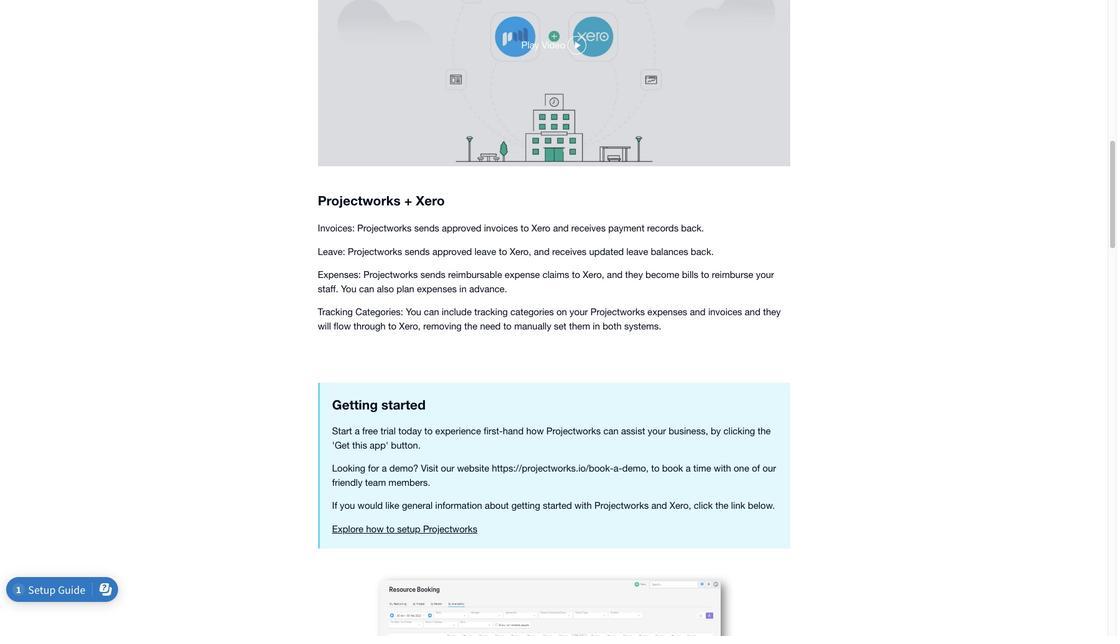Task type: describe. For each thing, give the bounding box(es) containing it.
categories
[[510, 307, 554, 318]]

the inside tracking categories: you can include tracking categories on your projectworks expenses and invoices and they will flow through to xero, removing the need to manually set them in both systems.
[[464, 321, 478, 332]]

demo,
[[622, 464, 649, 474]]

like
[[385, 501, 399, 512]]

you
[[340, 501, 355, 512]]

expenses:
[[318, 270, 361, 281]]

book
[[662, 464, 683, 474]]

getting
[[332, 398, 378, 413]]

0 vertical spatial back.
[[681, 223, 704, 234]]

updated
[[589, 247, 624, 257]]

business,
[[669, 427, 708, 437]]

claims
[[543, 270, 569, 281]]

a inside start a free trial today to experience first-hand how projectworks can assist your business, by clicking the 'get this app' button.
[[355, 427, 360, 437]]

payment
[[608, 223, 645, 234]]

0 vertical spatial invoices
[[484, 223, 518, 234]]

2 our from the left
[[763, 464, 776, 474]]

reimburse
[[712, 270, 753, 281]]

start
[[332, 427, 352, 437]]

start a free trial today to experience first-hand how projectworks can assist your business, by clicking the 'get this app' button.
[[332, 427, 771, 451]]

can inside start a free trial today to experience first-hand how projectworks can assist your business, by clicking the 'get this app' button.
[[603, 427, 619, 437]]

to inside looking for a demo? visit our website https://projectworks.io/book-a-demo, to book a time with one of our friendly team members.
[[651, 464, 660, 474]]

projectworks inside expenses: projectworks sends reimbursable expense claims to xero, and they become bills to reimburse your staff. you can also plan expenses in advance.
[[364, 270, 418, 281]]

website
[[457, 464, 489, 474]]

tracking
[[474, 307, 508, 318]]

tracking categories: you can include tracking categories on your projectworks expenses and invoices and they will flow through to xero, removing the need to manually set them in both systems.
[[318, 307, 781, 332]]

below.
[[748, 501, 775, 512]]

your inside start a free trial today to experience first-hand how projectworks can assist your business, by clicking the 'get this app' button.
[[648, 427, 666, 437]]

to down invoices: projectworks sends approved invoices to xero and receives payment records back. on the top of the page
[[499, 247, 507, 257]]

1 horizontal spatial a
[[382, 464, 387, 474]]

expense
[[505, 270, 540, 281]]

advance.
[[469, 284, 507, 294]]

manually
[[514, 321, 551, 332]]

1 vertical spatial with
[[575, 501, 592, 512]]

free
[[362, 427, 378, 437]]

flow
[[334, 321, 351, 332]]

expenses inside expenses: projectworks sends reimbursable expense claims to xero, and they become bills to reimburse your staff. you can also plan expenses in advance.
[[417, 284, 457, 294]]

explore how to setup projectworks
[[332, 524, 477, 535]]

will
[[318, 321, 331, 332]]

on
[[557, 307, 567, 318]]

a-
[[614, 464, 622, 474]]

also
[[377, 284, 394, 294]]

tracking
[[318, 307, 353, 318]]

video
[[542, 40, 565, 50]]

records
[[647, 223, 679, 234]]

clicking
[[724, 427, 755, 437]]

bills
[[682, 270, 699, 281]]

2 horizontal spatial a
[[686, 464, 691, 474]]

to right claims
[[572, 270, 580, 281]]

setup
[[397, 524, 421, 535]]

become
[[646, 270, 680, 281]]

approved for leave
[[432, 247, 472, 257]]

projectworks inside tracking categories: you can include tracking categories on your projectworks expenses and invoices and they will flow through to xero, removing the need to manually set them in both systems.
[[591, 307, 645, 318]]

explore
[[332, 524, 364, 535]]

through
[[354, 321, 386, 332]]

team
[[365, 478, 386, 488]]

approved for invoices
[[442, 223, 481, 234]]

sends for expense
[[421, 270, 446, 281]]

categories:
[[355, 307, 403, 318]]

to right bills
[[701, 270, 709, 281]]

plan
[[397, 284, 414, 294]]

xero, left click
[[670, 501, 691, 512]]

one
[[734, 464, 749, 474]]

friendly
[[332, 478, 363, 488]]

reimbursable
[[448, 270, 502, 281]]

need
[[480, 321, 501, 332]]

to right need
[[503, 321, 512, 332]]

you inside tracking categories: you can include tracking categories on your projectworks expenses and invoices and they will flow through to xero, removing the need to manually set them in both systems.
[[406, 307, 421, 318]]

leave: projectworks sends approved leave to xero, and receives updated leave balances back.
[[318, 247, 714, 257]]

projectworks inside start a free trial today to experience first-hand how projectworks can assist your business, by clicking the 'get this app' button.
[[546, 427, 601, 437]]

play
[[521, 40, 539, 50]]

1 leave from the left
[[475, 247, 496, 257]]

with inside looking for a demo? visit our website https://projectworks.io/book-a-demo, to book a time with one of our friendly team members.
[[714, 464, 731, 474]]

trial
[[381, 427, 396, 437]]

the inside start a free trial today to experience first-hand how projectworks can assist your business, by clicking the 'get this app' button.
[[758, 427, 771, 437]]

you inside expenses: projectworks sends reimbursable expense claims to xero, and they become bills to reimburse your staff. you can also plan expenses in advance.
[[341, 284, 357, 294]]

0 horizontal spatial xero
[[416, 193, 445, 209]]

+
[[404, 193, 412, 209]]



Task type: vqa. For each thing, say whether or not it's contained in the screenshot.
a-
yes



Task type: locate. For each thing, give the bounding box(es) containing it.
1 horizontal spatial can
[[424, 307, 439, 318]]

visit
[[421, 464, 438, 474]]

1 vertical spatial invoices
[[708, 307, 742, 318]]

1 horizontal spatial leave
[[627, 247, 648, 257]]

0 vertical spatial the
[[464, 321, 478, 332]]

invoices:
[[318, 223, 355, 234]]

screenshot 1 for app projectworks image
[[318, 574, 790, 637]]

1 horizontal spatial you
[[406, 307, 421, 318]]

invoices inside tracking categories: you can include tracking categories on your projectworks expenses and invoices and they will flow through to xero, removing the need to manually set them in both systems.
[[708, 307, 742, 318]]

with left one
[[714, 464, 731, 474]]

0 horizontal spatial in
[[459, 284, 467, 294]]

0 horizontal spatial our
[[441, 464, 455, 474]]

1 vertical spatial approved
[[432, 247, 472, 257]]

first-
[[484, 427, 503, 437]]

0 vertical spatial they
[[625, 270, 643, 281]]

xero right +
[[416, 193, 445, 209]]

how right hand at left
[[526, 427, 544, 437]]

experience
[[435, 427, 481, 437]]

invoices: projectworks sends approved invoices to xero and receives payment records back.
[[318, 223, 704, 234]]

getting started
[[332, 398, 426, 413]]

0 horizontal spatial with
[[575, 501, 592, 512]]

1 vertical spatial expenses
[[648, 307, 687, 318]]

1 vertical spatial started
[[543, 501, 572, 512]]

expenses
[[417, 284, 457, 294], [648, 307, 687, 318]]

1 vertical spatial they
[[763, 307, 781, 318]]

with
[[714, 464, 731, 474], [575, 501, 592, 512]]

can left assist on the right bottom
[[603, 427, 619, 437]]

they
[[625, 270, 643, 281], [763, 307, 781, 318]]

started up the explore how to setup projectworks link
[[543, 501, 572, 512]]

to inside start a free trial today to experience first-hand how projectworks can assist your business, by clicking the 'get this app' button.
[[424, 427, 433, 437]]

a left free
[[355, 427, 360, 437]]

a left time
[[686, 464, 691, 474]]

0 vertical spatial with
[[714, 464, 731, 474]]

the left need
[[464, 321, 478, 332]]

back. right records
[[681, 223, 704, 234]]

1 vertical spatial you
[[406, 307, 421, 318]]

for
[[368, 464, 379, 474]]

click
[[694, 501, 713, 512]]

the right the clicking
[[758, 427, 771, 437]]

0 vertical spatial your
[[756, 270, 774, 281]]

your right reimburse
[[756, 270, 774, 281]]

0 vertical spatial you
[[341, 284, 357, 294]]

to left setup
[[386, 524, 395, 535]]

0 horizontal spatial your
[[570, 307, 588, 318]]

0 vertical spatial receives
[[571, 223, 606, 234]]

play video button
[[318, 0, 790, 167]]

leave down payment
[[627, 247, 648, 257]]

1 vertical spatial the
[[758, 427, 771, 437]]

general
[[402, 501, 433, 512]]

0 horizontal spatial invoices
[[484, 223, 518, 234]]

link
[[731, 501, 745, 512]]

1 vertical spatial back.
[[691, 247, 714, 257]]

0 vertical spatial can
[[359, 284, 374, 294]]

'get
[[332, 441, 350, 451]]

you down expenses:
[[341, 284, 357, 294]]

1 horizontal spatial started
[[543, 501, 572, 512]]

the
[[464, 321, 478, 332], [758, 427, 771, 437], [716, 501, 729, 512]]

staff.
[[318, 284, 338, 294]]

1 vertical spatial your
[[570, 307, 588, 318]]

how inside start a free trial today to experience first-hand how projectworks can assist your business, by clicking the 'get this app' button.
[[526, 427, 544, 437]]

1 vertical spatial in
[[593, 321, 600, 332]]

today
[[398, 427, 422, 437]]

0 vertical spatial expenses
[[417, 284, 457, 294]]

expenses up include
[[417, 284, 457, 294]]

can inside expenses: projectworks sends reimbursable expense claims to xero, and they become bills to reimburse your staff. you can also plan expenses in advance.
[[359, 284, 374, 294]]

1 horizontal spatial the
[[716, 501, 729, 512]]

in left both
[[593, 321, 600, 332]]

1 horizontal spatial in
[[593, 321, 600, 332]]

looking for a demo? visit our website https://projectworks.io/book-a-demo, to book a time with one of our friendly team members.
[[332, 464, 776, 488]]

in
[[459, 284, 467, 294], [593, 321, 600, 332]]

sends inside expenses: projectworks sends reimbursable expense claims to xero, and they become bills to reimburse your staff. you can also plan expenses in advance.
[[421, 270, 446, 281]]

button.
[[391, 441, 421, 451]]

xero,
[[510, 247, 531, 257], [583, 270, 604, 281], [399, 321, 421, 332], [670, 501, 691, 512]]

invoices down reimburse
[[708, 307, 742, 318]]

1 vertical spatial xero
[[532, 223, 551, 234]]

systems.
[[624, 321, 661, 332]]

members.
[[389, 478, 430, 488]]

receives for updated
[[552, 247, 587, 257]]

your inside tracking categories: you can include tracking categories on your projectworks expenses and invoices and they will flow through to xero, removing the need to manually set them in both systems.
[[570, 307, 588, 318]]

sends up "plan"
[[405, 247, 430, 257]]

projectworks
[[318, 193, 401, 209], [357, 223, 412, 234], [348, 247, 402, 257], [364, 270, 418, 281], [591, 307, 645, 318], [546, 427, 601, 437], [594, 501, 649, 512], [423, 524, 477, 535]]

information
[[435, 501, 482, 512]]

about
[[485, 501, 509, 512]]

receives up claims
[[552, 247, 587, 257]]

of
[[752, 464, 760, 474]]

0 horizontal spatial how
[[366, 524, 384, 535]]

sends for leave
[[405, 247, 430, 257]]

both
[[603, 321, 622, 332]]

hand
[[503, 427, 524, 437]]

1 vertical spatial sends
[[405, 247, 430, 257]]

expenses: projectworks sends reimbursable expense claims to xero, and they become bills to reimburse your staff. you can also plan expenses in advance.
[[318, 270, 774, 294]]

to
[[521, 223, 529, 234], [499, 247, 507, 257], [572, 270, 580, 281], [701, 270, 709, 281], [388, 321, 397, 332], [503, 321, 512, 332], [424, 427, 433, 437], [651, 464, 660, 474], [386, 524, 395, 535]]

assist
[[621, 427, 645, 437]]

expenses up systems.
[[648, 307, 687, 318]]

leave:
[[318, 247, 345, 257]]

2 vertical spatial the
[[716, 501, 729, 512]]

how
[[526, 427, 544, 437], [366, 524, 384, 535]]

can
[[359, 284, 374, 294], [424, 307, 439, 318], [603, 427, 619, 437]]

they inside tracking categories: you can include tracking categories on your projectworks expenses and invoices and they will flow through to xero, removing the need to manually set them in both systems.
[[763, 307, 781, 318]]

projectworks + xero
[[318, 193, 445, 209]]

0 vertical spatial sends
[[414, 223, 439, 234]]

them
[[569, 321, 590, 332]]

can left also
[[359, 284, 374, 294]]

to up leave: projectworks sends approved leave to xero, and receives updated leave balances back.
[[521, 223, 529, 234]]

started
[[381, 398, 426, 413], [543, 501, 572, 512]]

0 vertical spatial in
[[459, 284, 467, 294]]

invoices up leave: projectworks sends approved leave to xero, and receives updated leave balances back.
[[484, 223, 518, 234]]

your right assist on the right bottom
[[648, 427, 666, 437]]

in inside expenses: projectworks sends reimbursable expense claims to xero, and they become bills to reimburse your staff. you can also plan expenses in advance.
[[459, 284, 467, 294]]

sends for invoices
[[414, 223, 439, 234]]

0 horizontal spatial the
[[464, 321, 478, 332]]

our right visit at bottom left
[[441, 464, 455, 474]]

1 horizontal spatial invoices
[[708, 307, 742, 318]]

to down categories:
[[388, 321, 397, 332]]

in down 'reimbursable'
[[459, 284, 467, 294]]

1 vertical spatial can
[[424, 307, 439, 318]]

set
[[554, 321, 567, 332]]

https://projectworks.io/book-
[[492, 464, 614, 474]]

by
[[711, 427, 721, 437]]

0 horizontal spatial a
[[355, 427, 360, 437]]

getting
[[511, 501, 540, 512]]

back.
[[681, 223, 704, 234], [691, 247, 714, 257]]

receives for payment
[[571, 223, 606, 234]]

xero, inside tracking categories: you can include tracking categories on your projectworks expenses and invoices and they will flow through to xero, removing the need to manually set them in both systems.
[[399, 321, 421, 332]]

if
[[332, 501, 337, 512]]

they inside expenses: projectworks sends reimbursable expense claims to xero, and they become bills to reimburse your staff. you can also plan expenses in advance.
[[625, 270, 643, 281]]

0 horizontal spatial leave
[[475, 247, 496, 257]]

sends
[[414, 223, 439, 234], [405, 247, 430, 257], [421, 270, 446, 281]]

2 vertical spatial sends
[[421, 270, 446, 281]]

app'
[[370, 441, 388, 451]]

0 vertical spatial how
[[526, 427, 544, 437]]

your up them at the bottom right of page
[[570, 307, 588, 318]]

a right for
[[382, 464, 387, 474]]

you
[[341, 284, 357, 294], [406, 307, 421, 318]]

your
[[756, 270, 774, 281], [570, 307, 588, 318], [648, 427, 666, 437]]

xero up leave: projectworks sends approved leave to xero, and receives updated leave balances back.
[[532, 223, 551, 234]]

1 vertical spatial receives
[[552, 247, 587, 257]]

in inside tracking categories: you can include tracking categories on your projectworks expenses and invoices and they will flow through to xero, removing the need to manually set them in both systems.
[[593, 321, 600, 332]]

0 vertical spatial started
[[381, 398, 426, 413]]

if you would like general information about getting started with projectworks and xero, click the link below.
[[332, 501, 775, 512]]

include
[[442, 307, 472, 318]]

can up removing
[[424, 307, 439, 318]]

sends left 'reimbursable'
[[421, 270, 446, 281]]

1 our from the left
[[441, 464, 455, 474]]

2 vertical spatial your
[[648, 427, 666, 437]]

1 horizontal spatial they
[[763, 307, 781, 318]]

to left book
[[651, 464, 660, 474]]

balances
[[651, 247, 688, 257]]

2 horizontal spatial can
[[603, 427, 619, 437]]

expenses inside tracking categories: you can include tracking categories on your projectworks expenses and invoices and they will flow through to xero, removing the need to manually set them in both systems.
[[648, 307, 687, 318]]

removing
[[423, 321, 462, 332]]

1 vertical spatial how
[[366, 524, 384, 535]]

the left link
[[716, 501, 729, 512]]

would
[[358, 501, 383, 512]]

back. up bills
[[691, 247, 714, 257]]

xero, down updated
[[583, 270, 604, 281]]

our right 'of'
[[763, 464, 776, 474]]

sends down "projectworks + xero"
[[414, 223, 439, 234]]

0 vertical spatial xero
[[416, 193, 445, 209]]

xero, inside expenses: projectworks sends reimbursable expense claims to xero, and they become bills to reimburse your staff. you can also plan expenses in advance.
[[583, 270, 604, 281]]

0 horizontal spatial can
[[359, 284, 374, 294]]

how down the 'would'
[[366, 524, 384, 535]]

leave
[[475, 247, 496, 257], [627, 247, 648, 257]]

1 horizontal spatial how
[[526, 427, 544, 437]]

looking
[[332, 464, 365, 474]]

1 horizontal spatial our
[[763, 464, 776, 474]]

projectworks image
[[318, 0, 790, 167]]

2 leave from the left
[[627, 247, 648, 257]]

demo?
[[389, 464, 418, 474]]

our
[[441, 464, 455, 474], [763, 464, 776, 474]]

a
[[355, 427, 360, 437], [382, 464, 387, 474], [686, 464, 691, 474]]

0 horizontal spatial started
[[381, 398, 426, 413]]

approved
[[442, 223, 481, 234], [432, 247, 472, 257]]

play video
[[521, 40, 565, 50]]

to right the today at the bottom left of the page
[[424, 427, 433, 437]]

leave up 'reimbursable'
[[475, 247, 496, 257]]

you down "plan"
[[406, 307, 421, 318]]

2 vertical spatial can
[[603, 427, 619, 437]]

0 horizontal spatial they
[[625, 270, 643, 281]]

xero
[[416, 193, 445, 209], [532, 223, 551, 234]]

with up the explore how to setup projectworks link
[[575, 501, 592, 512]]

xero, left removing
[[399, 321, 421, 332]]

0 vertical spatial approved
[[442, 223, 481, 234]]

receives up updated
[[571, 223, 606, 234]]

can inside tracking categories: you can include tracking categories on your projectworks expenses and invoices and they will flow through to xero, removing the need to manually set them in both systems.
[[424, 307, 439, 318]]

1 horizontal spatial your
[[648, 427, 666, 437]]

and inside expenses: projectworks sends reimbursable expense claims to xero, and they become bills to reimburse your staff. you can also plan expenses in advance.
[[607, 270, 623, 281]]

1 horizontal spatial expenses
[[648, 307, 687, 318]]

receives
[[571, 223, 606, 234], [552, 247, 587, 257]]

2 horizontal spatial your
[[756, 270, 774, 281]]

your inside expenses: projectworks sends reimbursable expense claims to xero, and they become bills to reimburse your staff. you can also plan expenses in advance.
[[756, 270, 774, 281]]

started up the today at the bottom left of the page
[[381, 398, 426, 413]]

this
[[352, 441, 367, 451]]

and
[[553, 223, 569, 234], [534, 247, 550, 257], [607, 270, 623, 281], [690, 307, 706, 318], [745, 307, 761, 318], [651, 501, 667, 512]]

1 horizontal spatial with
[[714, 464, 731, 474]]

explore how to setup projectworks link
[[332, 523, 778, 537]]

time
[[693, 464, 711, 474]]

0 horizontal spatial expenses
[[417, 284, 457, 294]]

1 horizontal spatial xero
[[532, 223, 551, 234]]

invoices
[[484, 223, 518, 234], [708, 307, 742, 318]]

2 horizontal spatial the
[[758, 427, 771, 437]]

xero, up expense
[[510, 247, 531, 257]]

0 horizontal spatial you
[[341, 284, 357, 294]]



